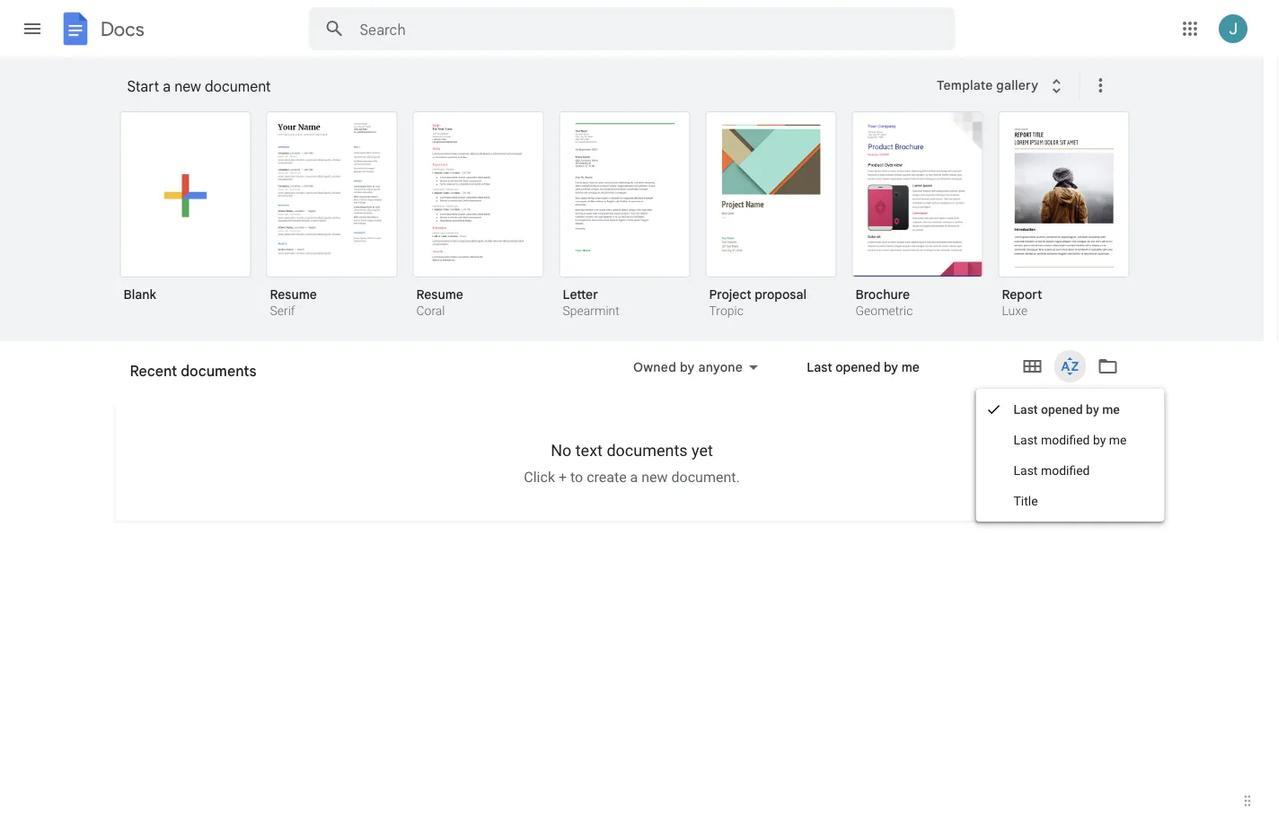 Task type: vqa. For each thing, say whether or not it's contained in the screenshot.
second "HEADING" Required question element
no



Task type: describe. For each thing, give the bounding box(es) containing it.
spearmint
[[563, 304, 619, 318]]

+
[[559, 469, 567, 486]]

brochure
[[855, 287, 910, 302]]

serif
[[270, 304, 295, 318]]

owned by anyone
[[633, 359, 743, 375]]

1 resume option from the left
[[266, 111, 397, 321]]

project proposal tropic
[[709, 287, 807, 318]]

blank option
[[120, 111, 251, 315]]

owned by anyone button
[[622, 357, 770, 378]]

0 vertical spatial me
[[901, 359, 920, 375]]

0 horizontal spatial opened
[[836, 359, 881, 375]]

report luxe
[[1002, 287, 1042, 318]]

letter option
[[559, 111, 690, 321]]

1 horizontal spatial last opened by me
[[1014, 402, 1120, 417]]

1 horizontal spatial opened
[[1041, 402, 1083, 417]]

no text documents yet region
[[115, 441, 1148, 486]]

document
[[205, 77, 271, 95]]

proposal
[[755, 287, 807, 302]]

last modified by me
[[1014, 432, 1127, 447]]

recent inside heading
[[130, 362, 177, 380]]

blank
[[123, 287, 156, 302]]

gallery
[[996, 77, 1038, 93]]

recent documents inside heading
[[130, 362, 257, 380]]

project proposal option
[[705, 111, 837, 321]]

tropic
[[709, 304, 744, 318]]

modified for last modified by me
[[1041, 432, 1090, 447]]

new inside no text documents yet click + to create a new document.
[[642, 469, 668, 486]]

2 vertical spatial me
[[1109, 432, 1127, 447]]

0 horizontal spatial last opened by me
[[807, 359, 920, 375]]

create
[[587, 469, 627, 486]]

last modified
[[1014, 463, 1090, 478]]

geometric
[[855, 304, 913, 318]]

docs
[[101, 17, 144, 41]]

1 vertical spatial me
[[1102, 402, 1120, 417]]

click
[[524, 469, 555, 486]]

2 resume option from the left
[[413, 111, 544, 321]]

a inside no text documents yet click + to create a new document.
[[630, 469, 638, 486]]

letter
[[563, 287, 598, 302]]

new inside heading
[[174, 77, 201, 95]]



Task type: locate. For each thing, give the bounding box(es) containing it.
resume coral
[[416, 287, 463, 318]]

me
[[901, 359, 920, 375], [1102, 402, 1120, 417], [1109, 432, 1127, 447]]

0 horizontal spatial resume
[[270, 287, 317, 302]]

0 vertical spatial a
[[163, 77, 171, 95]]

a inside heading
[[163, 77, 171, 95]]

1 horizontal spatial resume
[[416, 287, 463, 302]]

a right start
[[163, 77, 171, 95]]

0 vertical spatial opened
[[836, 359, 881, 375]]

resume
[[270, 287, 317, 302], [416, 287, 463, 302]]

1 vertical spatial last opened by me
[[1014, 402, 1120, 417]]

no text documents yet click + to create a new document.
[[524, 441, 740, 486]]

resume for resume coral
[[416, 287, 463, 302]]

recent documents heading
[[115, 341, 595, 399]]

by
[[680, 359, 695, 375], [884, 359, 898, 375], [1086, 402, 1099, 417], [1093, 432, 1106, 447]]

last
[[807, 359, 832, 375], [1014, 402, 1038, 417], [1014, 432, 1038, 447], [1014, 463, 1038, 478]]

luxe
[[1002, 304, 1028, 318]]

1 vertical spatial opened
[[1041, 402, 1083, 417]]

menu
[[976, 389, 1164, 522]]

1 modified from the top
[[1041, 432, 1090, 447]]

document.
[[671, 469, 740, 486]]

main menu image
[[22, 18, 43, 40]]

yet
[[692, 441, 713, 460]]

brochure option
[[852, 111, 983, 321]]

Search bar text field
[[360, 21, 910, 39]]

letter spearmint
[[563, 287, 619, 318]]

0 horizontal spatial resume option
[[266, 111, 397, 321]]

search image
[[317, 11, 353, 47]]

0 vertical spatial modified
[[1041, 432, 1090, 447]]

start a new document
[[127, 77, 271, 95]]

last opened by me up "last modified by me"
[[1014, 402, 1120, 417]]

template
[[937, 77, 993, 93]]

last opened by me down geometric
[[807, 359, 920, 375]]

modified for last modified
[[1041, 463, 1090, 478]]

1 horizontal spatial new
[[642, 469, 668, 486]]

1 horizontal spatial resume option
[[413, 111, 544, 321]]

opened up "last modified by me"
[[1041, 402, 1083, 417]]

a
[[163, 77, 171, 95], [630, 469, 638, 486]]

modified down "last modified by me"
[[1041, 463, 1090, 478]]

resume for resume serif
[[270, 287, 317, 302]]

resume up coral
[[416, 287, 463, 302]]

2 modified from the top
[[1041, 463, 1090, 478]]

menu containing last opened by me
[[976, 389, 1164, 522]]

start
[[127, 77, 159, 95]]

last opened by me
[[807, 359, 920, 375], [1014, 402, 1120, 417]]

0 vertical spatial new
[[174, 77, 201, 95]]

documents
[[181, 362, 257, 380], [160, 369, 226, 385], [607, 441, 688, 460]]

template gallery
[[937, 77, 1038, 93]]

brochure geometric
[[855, 287, 913, 318]]

1 vertical spatial modified
[[1041, 463, 1090, 478]]

a right create
[[630, 469, 638, 486]]

0 horizontal spatial new
[[174, 77, 201, 95]]

documents inside no text documents yet click + to create a new document.
[[607, 441, 688, 460]]

anyone
[[698, 359, 743, 375]]

project
[[709, 287, 751, 302]]

no
[[551, 441, 571, 460]]

report
[[1002, 287, 1042, 302]]

opened
[[836, 359, 881, 375], [1041, 402, 1083, 417]]

resume option
[[266, 111, 397, 321], [413, 111, 544, 321]]

more actions. image
[[1086, 75, 1111, 96]]

to
[[570, 469, 583, 486]]

text
[[575, 441, 603, 460]]

title
[[1014, 494, 1038, 508]]

2 resume from the left
[[416, 287, 463, 302]]

coral
[[416, 304, 445, 318]]

1 horizontal spatial a
[[630, 469, 638, 486]]

recent
[[130, 362, 177, 380], [115, 369, 157, 385]]

1 resume from the left
[[270, 287, 317, 302]]

0 horizontal spatial a
[[163, 77, 171, 95]]

new
[[174, 77, 201, 95], [642, 469, 668, 486]]

list box
[[120, 108, 1153, 342]]

template gallery button
[[925, 69, 1079, 101]]

documents inside heading
[[181, 362, 257, 380]]

resume up serif
[[270, 287, 317, 302]]

report option
[[998, 111, 1129, 321]]

owned
[[633, 359, 676, 375]]

opened down geometric
[[836, 359, 881, 375]]

resume serif
[[270, 287, 317, 318]]

by inside dropdown button
[[680, 359, 695, 375]]

docs link
[[57, 11, 144, 50]]

0 vertical spatial last opened by me
[[807, 359, 920, 375]]

None search field
[[309, 7, 955, 50]]

new right start
[[174, 77, 201, 95]]

modified up last modified at bottom
[[1041, 432, 1090, 447]]

start a new document heading
[[127, 57, 925, 115]]

new right create
[[642, 469, 668, 486]]

recent documents
[[130, 362, 257, 380], [115, 369, 226, 385]]

1 vertical spatial new
[[642, 469, 668, 486]]

1 vertical spatial a
[[630, 469, 638, 486]]

modified
[[1041, 432, 1090, 447], [1041, 463, 1090, 478]]

list box containing blank
[[120, 108, 1153, 342]]



